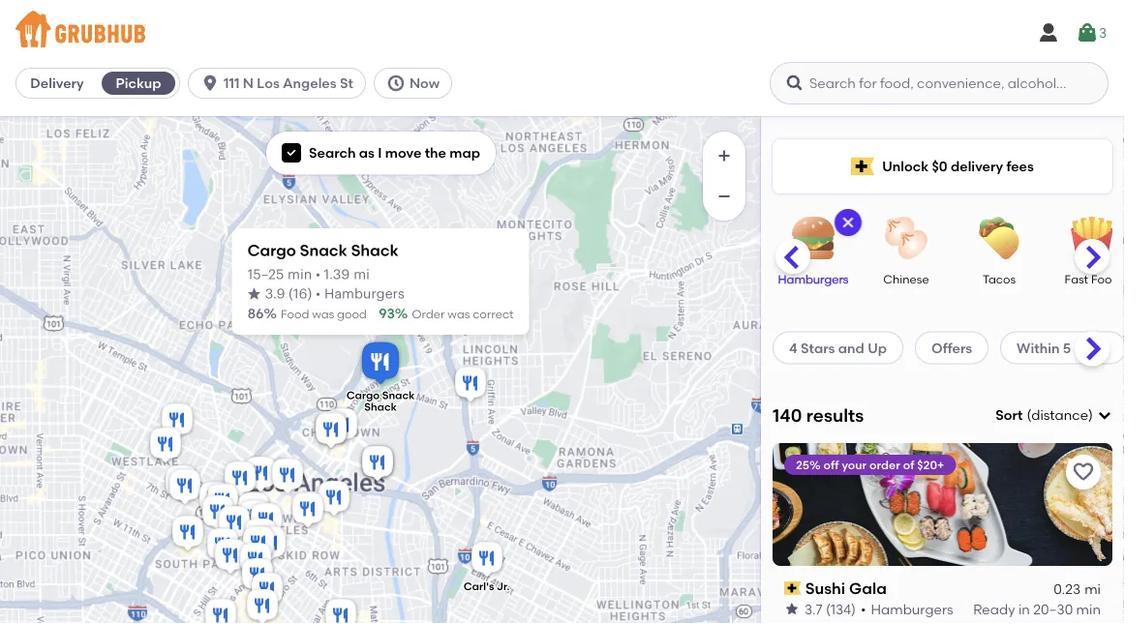 Task type: vqa. For each thing, say whether or not it's contained in the screenshot.
the Build Your Own
no



Task type: locate. For each thing, give the bounding box(es) containing it.
• hamburgers inside map region
[[316, 288, 405, 301]]

burgershop image
[[241, 516, 280, 559]]

ready
[[974, 601, 1016, 618]]

0 vertical spatial svg image
[[386, 74, 406, 93]]

0 horizontal spatial )
[[307, 288, 312, 301]]

0 horizontal spatial cargo
[[248, 241, 296, 260]]

was inside the 93 % order was correct
[[448, 308, 470, 322]]

subscription pass image
[[785, 582, 802, 596]]

shack inside cargo snack shack 15–25 min • 1.39 mi
[[351, 241, 399, 260]]

1 horizontal spatial food
[[1092, 272, 1120, 286]]

the kroft image
[[312, 411, 351, 453]]

the little jewel of new orleans image
[[323, 406, 361, 448]]

hamburgers up good
[[324, 288, 405, 301]]

)
[[307, 288, 312, 301], [1089, 407, 1094, 424]]

3
[[1099, 25, 1107, 41]]

2 horizontal spatial svg image
[[1097, 408, 1113, 423]]

(
[[289, 288, 293, 301], [1027, 407, 1032, 424]]

carl's
[[464, 581, 494, 594]]

now
[[410, 75, 440, 92]]

1 horizontal spatial svg image
[[841, 215, 856, 231]]

86
[[248, 306, 264, 322]]

correct
[[473, 308, 514, 322]]

1 horizontal spatial cargo
[[347, 389, 380, 402]]

0 horizontal spatial %
[[264, 306, 277, 322]]

hamburgers
[[778, 272, 849, 286], [324, 288, 405, 301], [871, 601, 954, 618]]

hamburgers image
[[780, 217, 848, 260]]

food inside 86 % food was good
[[281, 308, 309, 322]]

snack inside cargo snack shack 15–25 min • 1.39 mi
[[300, 241, 347, 260]]

yang ban sul lung tang image
[[201, 597, 240, 624]]

cargo inside cargo snack shack
[[347, 389, 380, 402]]

sushi gala
[[806, 580, 887, 598]]

( for distance
[[1027, 407, 1032, 424]]

0 horizontal spatial was
[[312, 308, 334, 322]]

food down 16
[[281, 308, 309, 322]]

snack for cargo snack shack 15–25 min • 1.39 mi
[[300, 241, 347, 260]]

billionaire burger boyz image
[[312, 409, 351, 451]]

2 horizontal spatial hamburgers
[[871, 601, 954, 618]]

tropical deli food truck image
[[289, 490, 327, 533]]

2 vertical spatial hamburgers
[[871, 601, 954, 618]]

• hamburgers down gala at the bottom
[[861, 601, 954, 618]]

n
[[243, 75, 254, 92]]

1 % from the left
[[264, 306, 277, 322]]

svg image right distance
[[1097, 408, 1113, 423]]

map
[[450, 145, 480, 161]]

1 vertical spatial mi
[[1075, 340, 1091, 356]]

0 horizontal spatial (
[[289, 288, 293, 301]]

was inside 86 % food was good
[[312, 308, 334, 322]]

1 vertical spatial cargo
[[347, 389, 380, 402]]

food
[[1092, 272, 1120, 286], [281, 308, 309, 322]]

unlock $0 delivery fees
[[883, 158, 1034, 175]]

1 horizontal spatial was
[[448, 308, 470, 322]]

cargo for cargo snack shack
[[347, 389, 380, 402]]

and
[[839, 340, 865, 356]]

hamburgers down gala at the bottom
[[871, 601, 954, 618]]

mi right 0.23
[[1085, 582, 1101, 598]]

food right fast on the top right of the page
[[1092, 272, 1120, 286]]

% for 86
[[264, 306, 277, 322]]

mi right 5
[[1075, 340, 1091, 356]]

sort ( distance )
[[996, 407, 1094, 424]]

) for 3.9 ( 16 )
[[307, 288, 312, 301]]

snack inside cargo snack shack
[[382, 389, 415, 402]]

None field
[[996, 406, 1113, 426]]

move
[[385, 145, 422, 161]]

habibi bites image
[[162, 463, 200, 506]]

) up 86 % food was good
[[307, 288, 312, 301]]

) inside map region
[[307, 288, 312, 301]]

25% off your order of $20+
[[796, 458, 945, 472]]

shack
[[351, 241, 399, 260], [364, 401, 397, 414]]

the
[[425, 145, 447, 161]]

svg image inside the '111 n los angeles st' 'button'
[[200, 74, 220, 93]]

grubhub plus flag logo image
[[852, 157, 875, 176]]

$0
[[932, 158, 948, 175]]

$20+
[[918, 458, 945, 472]]

0 vertical spatial (
[[289, 288, 293, 301]]

none field containing sort
[[996, 406, 1113, 426]]

min inside cargo snack shack 15–25 min • 1.39 mi
[[288, 268, 312, 282]]

farmer boys image
[[322, 597, 360, 624]]

1 horizontal spatial • hamburgers
[[861, 601, 954, 618]]

1 vertical spatial hamburgers
[[324, 288, 405, 301]]

search
[[309, 145, 356, 161]]

2 was from the left
[[448, 308, 470, 322]]

0 horizontal spatial food
[[281, 308, 309, 322]]

cargo snack shack image
[[357, 339, 404, 390]]

• down gala at the bottom
[[861, 601, 866, 618]]

snack up burger den image
[[382, 389, 415, 402]]

snack for cargo snack shack
[[382, 389, 415, 402]]

Search for food, convenience, alcohol... search field
[[770, 62, 1109, 105]]

1 horizontal spatial (
[[1027, 407, 1032, 424]]

• right 16
[[316, 288, 321, 301]]

fast food image
[[1059, 217, 1125, 260]]

map region
[[0, 3, 980, 624]]

hamburgers inside map region
[[324, 288, 405, 301]]

shack inside cargo snack shack
[[364, 401, 397, 414]]

0 vertical spatial cargo
[[248, 241, 296, 260]]

3.7
[[805, 601, 823, 618]]

shack up 93 at the left of the page
[[351, 241, 399, 260]]

2 % from the left
[[395, 306, 408, 322]]

) for sort ( distance )
[[1089, 407, 1094, 424]]

svg image down grubhub plus flag logo on the top right of the page
[[841, 215, 856, 231]]

hamburgers down hamburgers image
[[778, 272, 849, 286]]

was
[[312, 308, 334, 322], [448, 308, 470, 322]]

0 vertical spatial mi
[[354, 268, 370, 282]]

0 vertical spatial • hamburgers
[[316, 288, 405, 301]]

) up the save this restaurant "button"
[[1089, 407, 1094, 424]]

svg image
[[1037, 21, 1061, 45], [1076, 21, 1099, 45], [200, 74, 220, 93], [786, 74, 805, 93], [286, 147, 297, 159], [1095, 340, 1111, 356]]

mi right 1.39
[[354, 268, 370, 282]]

1 horizontal spatial snack
[[382, 389, 415, 402]]

tacos
[[983, 272, 1016, 286]]

i
[[378, 145, 382, 161]]

min down 0.23 mi
[[1077, 601, 1101, 618]]

% for 93
[[395, 306, 408, 322]]

within
[[1017, 340, 1060, 356]]

shack down cargo snack shack image
[[364, 401, 397, 414]]

min
[[288, 268, 312, 282], [1077, 601, 1101, 618]]

1 vertical spatial snack
[[382, 389, 415, 402]]

sushi gala logo image
[[773, 443, 1113, 566]]

chinese
[[884, 272, 929, 286]]

0 vertical spatial shack
[[351, 241, 399, 260]]

1 was from the left
[[312, 308, 334, 322]]

was right order
[[448, 308, 470, 322]]

2 vertical spatial mi
[[1085, 582, 1101, 598]]

good
[[337, 308, 367, 322]]

cargo
[[248, 241, 296, 260], [347, 389, 380, 402]]

5
[[1063, 340, 1072, 356]]

was left good
[[312, 308, 334, 322]]

3.9
[[265, 288, 285, 301]]

ready in 20–30 min
[[974, 601, 1101, 618]]

d-town burger bar image
[[247, 501, 286, 543]]

shake shack image
[[241, 454, 280, 497]]

111
[[224, 75, 240, 92]]

0 vertical spatial snack
[[300, 241, 347, 260]]

el charro restaurant image
[[146, 425, 185, 468]]

snack
[[300, 241, 347, 260], [382, 389, 415, 402]]

1 vertical spatial )
[[1089, 407, 1094, 424]]

111 n los angeles st button
[[188, 68, 374, 99]]

distance
[[1032, 407, 1089, 424]]

wendy's tortas image
[[451, 364, 490, 407]]

pickup button
[[98, 68, 179, 99]]

hamburgers for 16
[[324, 288, 405, 301]]

shack for cargo snack shack 15–25 min • 1.39 mi
[[351, 241, 399, 260]]

mi
[[354, 268, 370, 282], [1075, 340, 1091, 356], [1085, 582, 1101, 598]]

0 vertical spatial )
[[307, 288, 312, 301]]

results
[[807, 405, 864, 426]]

% left order
[[395, 306, 408, 322]]

( inside map region
[[289, 288, 293, 301]]

0 horizontal spatial svg image
[[386, 74, 406, 93]]

minus icon image
[[715, 187, 734, 206]]

•
[[316, 268, 320, 282], [316, 288, 321, 301], [861, 601, 866, 618]]

( right 3.9
[[289, 288, 293, 301]]

your
[[842, 458, 867, 472]]

%
[[264, 306, 277, 322], [395, 306, 408, 322]]

0 horizontal spatial min
[[288, 268, 312, 282]]

3 button
[[1076, 15, 1107, 50]]

burger district image
[[236, 540, 275, 583]]

hamburgers for 3.7 (134)
[[871, 601, 954, 618]]

• hamburgers for 3.7 (134)
[[861, 601, 954, 618]]

cargo up 15–25
[[248, 241, 296, 260]]

1 horizontal spatial hamburgers
[[778, 272, 849, 286]]

fees
[[1007, 158, 1034, 175]]

cargo up the little jewel of new orleans image
[[347, 389, 380, 402]]

stars
[[801, 340, 835, 356]]

1 vertical spatial svg image
[[841, 215, 856, 231]]

1 vertical spatial food
[[281, 308, 309, 322]]

bonaventure brewing co. image
[[221, 459, 260, 502]]

0 horizontal spatial snack
[[300, 241, 347, 260]]

gala
[[850, 580, 887, 598]]

( inside field
[[1027, 407, 1032, 424]]

• hamburgers
[[316, 288, 405, 301], [861, 601, 954, 618]]

svg image inside field
[[1097, 408, 1113, 423]]

2 vertical spatial •
[[861, 601, 866, 618]]

1 horizontal spatial %
[[395, 306, 408, 322]]

1 vertical spatial (
[[1027, 407, 1032, 424]]

snack up 1.39
[[300, 241, 347, 260]]

1 vertical spatial •
[[316, 288, 321, 301]]

2 vertical spatial svg image
[[1097, 408, 1113, 423]]

• inside cargo snack shack 15–25 min • 1.39 mi
[[316, 268, 320, 282]]

93 % order was correct
[[379, 306, 514, 322]]

) inside field
[[1089, 407, 1094, 424]]

3.9 ( 16 )
[[265, 288, 312, 301]]

0 horizontal spatial hamburgers
[[324, 288, 405, 301]]

now button
[[374, 68, 460, 99]]

svg image
[[386, 74, 406, 93], [841, 215, 856, 231], [1097, 408, 1113, 423]]

• left 1.39
[[316, 268, 320, 282]]

25%
[[796, 458, 821, 472]]

0 vertical spatial •
[[316, 268, 320, 282]]

(134)
[[826, 601, 856, 618]]

was for 86
[[312, 308, 334, 322]]

anna's fish market dtla image
[[203, 481, 242, 524]]

ale's restaurant image
[[243, 587, 282, 624]]

svg image left the "now"
[[386, 74, 406, 93]]

0 horizontal spatial • hamburgers
[[316, 288, 405, 301]]

1 vertical spatial shack
[[364, 401, 397, 414]]

4 stars and up
[[789, 340, 887, 356]]

of
[[903, 458, 915, 472]]

angeles
[[283, 75, 337, 92]]

• hamburgers up good
[[316, 288, 405, 301]]

0 vertical spatial hamburgers
[[778, 272, 849, 286]]

% down 3.9
[[264, 306, 277, 322]]

the melt - 7th & figueroa, la image
[[196, 479, 234, 522]]

1 horizontal spatial )
[[1089, 407, 1094, 424]]

burger den image
[[358, 444, 397, 486]]

1 vertical spatial min
[[1077, 601, 1101, 618]]

vegan hooligans image
[[251, 524, 290, 567]]

cargo inside cargo snack shack 15–25 min • 1.39 mi
[[248, 241, 296, 260]]

1 vertical spatial • hamburgers
[[861, 601, 954, 618]]

min up 16
[[288, 268, 312, 282]]

sushi gala image
[[315, 478, 354, 521]]

0 vertical spatial min
[[288, 268, 312, 282]]

( right sort
[[1027, 407, 1032, 424]]

unlock
[[883, 158, 929, 175]]



Task type: describe. For each thing, give the bounding box(es) containing it.
carl's jr.
[[464, 581, 510, 594]]

cargo for cargo snack shack 15–25 min • 1.39 mi
[[248, 241, 296, 260]]

rating image
[[248, 288, 261, 300]]

• for 16
[[316, 288, 321, 301]]

fast
[[1065, 272, 1089, 286]]

shayan express image
[[238, 556, 277, 599]]

plus icon image
[[715, 146, 734, 166]]

jr.
[[497, 581, 510, 594]]

delivery
[[951, 158, 1004, 175]]

svg image inside now button
[[386, 74, 406, 93]]

0.23
[[1054, 582, 1081, 598]]

86 % food was good
[[248, 306, 367, 322]]

order
[[870, 458, 901, 472]]

master burger image
[[211, 537, 250, 579]]

in
[[1019, 601, 1030, 618]]

shack for cargo snack shack
[[364, 401, 397, 414]]

gus's drive-in image
[[158, 401, 197, 444]]

111 n los angeles st
[[224, 75, 353, 92]]

st
[[340, 75, 353, 92]]

dollis - breakfast restaurant image
[[166, 467, 204, 509]]

20–30
[[1034, 601, 1073, 618]]

4
[[789, 340, 798, 356]]

carl's jr. image
[[468, 540, 507, 582]]

( for 16
[[289, 288, 293, 301]]

star icon image
[[785, 602, 800, 618]]

order
[[412, 308, 445, 322]]

vurger guyz image
[[215, 504, 254, 546]]

3.7 (134)
[[805, 601, 856, 618]]

cargo snack shack
[[347, 389, 415, 414]]

the vegan joint image
[[248, 571, 287, 613]]

smashburger image
[[169, 513, 207, 556]]

offers
[[932, 340, 973, 356]]

93
[[379, 306, 395, 322]]

tacos image
[[966, 217, 1033, 260]]

• for 3.7 (134)
[[861, 601, 866, 618]]

salt n peppa image
[[235, 498, 274, 540]]

main navigation navigation
[[0, 0, 1125, 116]]

mi inside cargo snack shack 15–25 min • 1.39 mi
[[354, 268, 370, 282]]

140 results
[[773, 405, 864, 426]]

• hamburgers for 16
[[316, 288, 405, 301]]

off
[[824, 458, 839, 472]]

wild living foods image
[[239, 524, 278, 567]]

within 5 mi
[[1017, 340, 1091, 356]]

sushi
[[806, 580, 846, 598]]

0 vertical spatial food
[[1092, 272, 1120, 286]]

cargo snack shack 15–25 min • 1.39 mi
[[248, 241, 399, 282]]

delivery button
[[16, 68, 98, 99]]

0.23 mi
[[1054, 582, 1101, 598]]

los
[[257, 75, 280, 92]]

15–25
[[248, 268, 284, 282]]

svg image inside the '3' button
[[1076, 21, 1099, 45]]

save this restaurant image
[[1072, 461, 1095, 484]]

bossa nova image
[[203, 526, 242, 569]]

was for 93
[[448, 308, 470, 322]]

save this restaurant button
[[1066, 455, 1101, 490]]

denny's image
[[358, 444, 397, 486]]

as
[[359, 145, 375, 161]]

hill street bar & restaurant image
[[268, 456, 307, 499]]

1.39
[[324, 268, 350, 282]]

ihop image
[[199, 493, 237, 536]]

16
[[293, 288, 307, 301]]

1 horizontal spatial min
[[1077, 601, 1101, 618]]

up
[[868, 340, 887, 356]]

search as i move the map
[[309, 145, 480, 161]]

chinese image
[[873, 217, 941, 260]]

pickup
[[116, 75, 161, 92]]

140
[[773, 405, 802, 426]]

sort
[[996, 407, 1023, 424]]

fast food
[[1065, 272, 1120, 286]]

delivery
[[30, 75, 84, 92]]

arda's cafe image
[[234, 490, 273, 533]]



